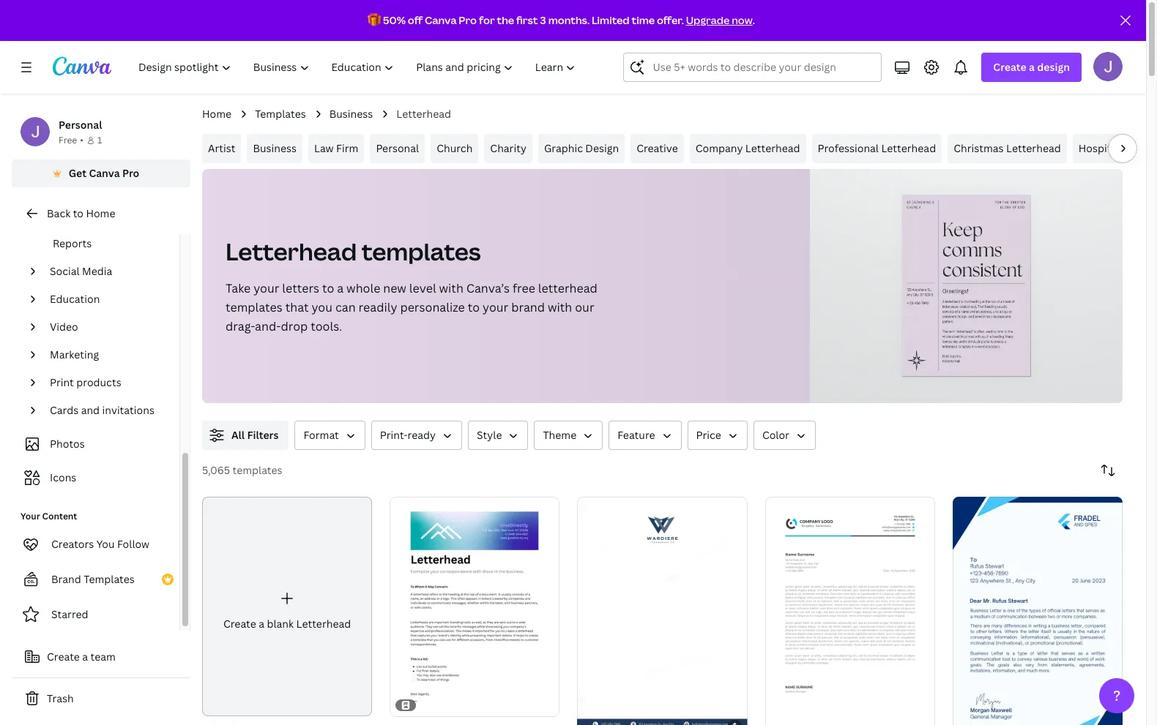 Task type: locate. For each thing, give the bounding box(es) containing it.
letterhead right professional
[[881, 141, 936, 155]]

to
[[73, 207, 83, 220], [322, 281, 334, 297], [468, 300, 480, 316]]

pro up back to home 'link'
[[122, 166, 139, 180]]

templates link
[[255, 106, 306, 122]]

color
[[762, 428, 789, 442]]

50%
[[383, 13, 406, 27]]

0 horizontal spatial with
[[439, 281, 463, 297]]

personal
[[59, 118, 102, 132], [376, 141, 419, 155]]

home
[[202, 107, 232, 121], [86, 207, 115, 220]]

personal right "firm"
[[376, 141, 419, 155]]

personalize
[[400, 300, 465, 316]]

to down canva's
[[468, 300, 480, 316]]

letterhead templates image
[[810, 169, 1123, 404], [902, 195, 1031, 377]]

0 vertical spatial templates
[[362, 236, 481, 267]]

templates up the 'drag-'
[[226, 300, 283, 316]]

photos link
[[21, 431, 171, 458]]

charity
[[490, 141, 527, 155]]

home link
[[202, 106, 232, 122]]

1 vertical spatial templates
[[84, 573, 135, 587]]

back to home
[[47, 207, 115, 220]]

0 horizontal spatial business link
[[247, 134, 302, 163]]

create a team
[[47, 650, 116, 664]]

a inside dropdown button
[[1029, 60, 1035, 74]]

1
[[97, 134, 102, 146]]

brand
[[511, 300, 545, 316]]

0 horizontal spatial home
[[86, 207, 115, 220]]

trash
[[47, 692, 74, 706]]

templates for 5,065 templates
[[233, 464, 282, 478]]

law firm link
[[308, 134, 364, 163]]

with down letterhead
[[548, 300, 572, 316]]

education
[[50, 292, 100, 306]]

templates down "you"
[[84, 573, 135, 587]]

1 horizontal spatial personal
[[376, 141, 419, 155]]

cards and invitations
[[50, 404, 154, 417]]

1 vertical spatial with
[[548, 300, 572, 316]]

print-ready button
[[371, 421, 462, 450]]

a up can on the top of page
[[337, 281, 344, 297]]

marketing
[[50, 348, 99, 362]]

templates inside brand templates link
[[84, 573, 135, 587]]

church link
[[431, 134, 479, 163]]

templates down all filters
[[233, 464, 282, 478]]

1 horizontal spatial canva
[[425, 13, 457, 27]]

business
[[329, 107, 373, 121], [253, 141, 297, 155]]

take your letters to a whole new level with canva's free letterhead templates that you can readily personalize to your brand with our drag-and-drop tools.
[[226, 281, 598, 335]]

0 vertical spatial business
[[329, 107, 373, 121]]

icons
[[50, 471, 76, 485]]

a left team
[[82, 650, 88, 664]]

pro inside button
[[122, 166, 139, 180]]

letters
[[282, 281, 319, 297]]

create for create a blank letterhead
[[223, 618, 256, 631]]

get canva pro button
[[12, 160, 190, 187]]

icons link
[[21, 464, 171, 492]]

business link up "firm"
[[329, 106, 373, 122]]

video link
[[44, 313, 171, 341]]

business down "templates" link
[[253, 141, 297, 155]]

0 vertical spatial to
[[73, 207, 83, 220]]

reports
[[53, 237, 92, 250]]

0 vertical spatial personal
[[59, 118, 102, 132]]

level
[[409, 281, 436, 297]]

1 horizontal spatial business link
[[329, 106, 373, 122]]

0 vertical spatial create
[[993, 60, 1027, 74]]

price button
[[687, 421, 748, 450]]

you
[[312, 300, 333, 316]]

price
[[696, 428, 721, 442]]

2 horizontal spatial create
[[993, 60, 1027, 74]]

0 horizontal spatial templates
[[84, 573, 135, 587]]

hospital letterh
[[1079, 141, 1157, 155]]

cards and invitations link
[[44, 397, 171, 425]]

media
[[82, 264, 112, 278]]

create
[[993, 60, 1027, 74], [223, 618, 256, 631], [47, 650, 80, 664]]

business link down "templates" link
[[247, 134, 302, 163]]

0 horizontal spatial pro
[[122, 166, 139, 180]]

jacob simon image
[[1093, 52, 1123, 81]]

2 vertical spatial templates
[[233, 464, 282, 478]]

take
[[226, 281, 251, 297]]

1 vertical spatial personal
[[376, 141, 419, 155]]

business up "firm"
[[329, 107, 373, 121]]

theme
[[543, 428, 577, 442]]

create inside dropdown button
[[993, 60, 1027, 74]]

your down canva's
[[483, 300, 508, 316]]

personal up •
[[59, 118, 102, 132]]

1 horizontal spatial create
[[223, 618, 256, 631]]

0 vertical spatial home
[[202, 107, 232, 121]]

whole
[[346, 281, 380, 297]]

invitations
[[102, 404, 154, 417]]

with
[[439, 281, 463, 297], [548, 300, 572, 316]]

style button
[[468, 421, 528, 450]]

months.
[[548, 13, 590, 27]]

0 vertical spatial with
[[439, 281, 463, 297]]

christmas
[[954, 141, 1004, 155]]

1 vertical spatial to
[[322, 281, 334, 297]]

create left blank
[[223, 618, 256, 631]]

1 vertical spatial pro
[[122, 166, 139, 180]]

photos
[[50, 437, 85, 451]]

create left team
[[47, 650, 80, 664]]

letterhead right blank
[[296, 618, 351, 631]]

home up reports link
[[86, 207, 115, 220]]

🎁 50% off canva pro for the first 3 months. limited time offer. upgrade now .
[[368, 13, 755, 27]]

0 vertical spatial canva
[[425, 13, 457, 27]]

1 vertical spatial templates
[[226, 300, 283, 316]]

pro left the for
[[459, 13, 477, 27]]

company letterhead link
[[690, 134, 806, 163]]

templates right home link
[[255, 107, 306, 121]]

social media
[[50, 264, 112, 278]]

readily
[[359, 300, 397, 316]]

church
[[437, 141, 473, 155]]

your
[[254, 281, 279, 297], [483, 300, 508, 316]]

create inside button
[[47, 650, 80, 664]]

🎁
[[368, 13, 381, 27]]

None search field
[[624, 53, 882, 82]]

1 vertical spatial your
[[483, 300, 508, 316]]

2 horizontal spatial to
[[468, 300, 480, 316]]

1 vertical spatial home
[[86, 207, 115, 220]]

feature
[[618, 428, 655, 442]]

1 horizontal spatial pro
[[459, 13, 477, 27]]

2 vertical spatial to
[[468, 300, 480, 316]]

personal link
[[370, 134, 425, 163]]

and
[[81, 404, 100, 417]]

1 horizontal spatial templates
[[255, 107, 306, 121]]

templates up level
[[362, 236, 481, 267]]

a left design
[[1029, 60, 1035, 74]]

creators you follow link
[[12, 530, 179, 560]]

templates
[[362, 236, 481, 267], [226, 300, 283, 316], [233, 464, 282, 478]]

to right back
[[73, 207, 83, 220]]

0 horizontal spatial business
[[253, 141, 297, 155]]

new
[[383, 281, 406, 297]]

team
[[90, 650, 116, 664]]

to up the you in the left top of the page
[[322, 281, 334, 297]]

creators
[[51, 538, 94, 552]]

0 horizontal spatial canva
[[89, 166, 120, 180]]

0 horizontal spatial create
[[47, 650, 80, 664]]

a inside button
[[82, 650, 88, 664]]

1 vertical spatial create
[[223, 618, 256, 631]]

0 horizontal spatial to
[[73, 207, 83, 220]]

charity link
[[484, 134, 532, 163]]

5,065
[[202, 464, 230, 478]]

1 horizontal spatial with
[[548, 300, 572, 316]]

letterhead
[[538, 281, 598, 297]]

social media link
[[44, 258, 171, 286]]

create a design
[[993, 60, 1070, 74]]

filters
[[247, 428, 279, 442]]

letterhead up personal link
[[396, 107, 451, 121]]

1 vertical spatial business
[[253, 141, 297, 155]]

0 vertical spatial your
[[254, 281, 279, 297]]

your right take
[[254, 281, 279, 297]]

1 vertical spatial canva
[[89, 166, 120, 180]]

with up personalize
[[439, 281, 463, 297]]

2 vertical spatial create
[[47, 650, 80, 664]]

reports link
[[23, 230, 179, 258]]

a left blank
[[259, 618, 264, 631]]

5,065 templates
[[202, 464, 282, 478]]

create left design
[[993, 60, 1027, 74]]

0 vertical spatial pro
[[459, 13, 477, 27]]

home up artist
[[202, 107, 232, 121]]

canva right get
[[89, 166, 120, 180]]

upgrade now button
[[686, 13, 753, 27]]

1 horizontal spatial business
[[329, 107, 373, 121]]

canva right off
[[425, 13, 457, 27]]



Task type: describe. For each thing, give the bounding box(es) containing it.
creative
[[637, 141, 678, 155]]

time
[[632, 13, 655, 27]]

letterhead right the company
[[745, 141, 800, 155]]

get canva pro
[[69, 166, 139, 180]]

all filters
[[231, 428, 279, 442]]

you
[[96, 538, 115, 552]]

your content
[[21, 510, 77, 523]]

starred link
[[12, 601, 179, 630]]

tools.
[[311, 319, 342, 335]]

white navy modern technology company letterhead image
[[577, 497, 747, 726]]

can
[[335, 300, 356, 316]]

artist link
[[202, 134, 241, 163]]

starred
[[51, 608, 88, 622]]

print products link
[[44, 369, 171, 397]]

letterhead templates
[[226, 236, 481, 267]]

style
[[477, 428, 502, 442]]

get
[[69, 166, 86, 180]]

design
[[1037, 60, 1070, 74]]

that
[[285, 300, 309, 316]]

a for create a blank letterhead
[[259, 618, 264, 631]]

all filters button
[[202, 421, 289, 450]]

to inside 'link'
[[73, 207, 83, 220]]

templates for letterhead templates
[[362, 236, 481, 267]]

drag-
[[226, 319, 255, 335]]

0 horizontal spatial personal
[[59, 118, 102, 132]]

canva's
[[466, 281, 510, 297]]

for
[[479, 13, 495, 27]]

create for create a design
[[993, 60, 1027, 74]]

0 vertical spatial business link
[[329, 106, 373, 122]]

christmas letterhead
[[954, 141, 1061, 155]]

Sort by button
[[1093, 456, 1123, 486]]

0 horizontal spatial your
[[254, 281, 279, 297]]

artist
[[208, 141, 235, 155]]

company letterhead
[[696, 141, 800, 155]]

back
[[47, 207, 70, 220]]

color button
[[754, 421, 816, 450]]

letterhead up letters on the left top of the page
[[226, 236, 357, 267]]

top level navigation element
[[129, 53, 588, 82]]

format button
[[295, 421, 365, 450]]

graphic
[[544, 141, 583, 155]]

letterhead right christmas
[[1006, 141, 1061, 155]]

create a blank letterhead link
[[202, 497, 372, 717]]

a inside take your letters to a whole new level with canva's free letterhead templates that you can readily personalize to your brand with our drag-and-drop tools.
[[337, 281, 344, 297]]

0 vertical spatial templates
[[255, 107, 306, 121]]

marketing link
[[44, 341, 171, 369]]

a for create a team
[[82, 650, 88, 664]]

format
[[304, 428, 339, 442]]

theme button
[[534, 421, 603, 450]]

upgrade
[[686, 13, 730, 27]]

create a team button
[[12, 643, 190, 672]]

letterhead doc in bright blue bright purple classic professional style image
[[390, 497, 560, 717]]

christmas letterhead link
[[948, 134, 1067, 163]]

limited
[[592, 13, 630, 27]]

our
[[575, 300, 594, 316]]

1 horizontal spatial home
[[202, 107, 232, 121]]

.
[[753, 13, 755, 27]]

feature button
[[609, 421, 682, 450]]

1 horizontal spatial your
[[483, 300, 508, 316]]

1 vertical spatial business link
[[247, 134, 302, 163]]

social
[[50, 264, 80, 278]]

templates inside take your letters to a whole new level with canva's free letterhead templates that you can readily personalize to your brand with our drag-and-drop tools.
[[226, 300, 283, 316]]

design
[[585, 141, 619, 155]]

blue minimalist company letterhead image
[[953, 497, 1123, 726]]

create a design button
[[982, 53, 1082, 82]]

ready
[[408, 428, 436, 442]]

offer.
[[657, 13, 684, 27]]

creative link
[[631, 134, 684, 163]]

hospital
[[1079, 141, 1120, 155]]

content
[[42, 510, 77, 523]]

products
[[76, 376, 121, 390]]

professional letterhead
[[818, 141, 936, 155]]

canva inside button
[[89, 166, 120, 180]]

print
[[50, 376, 74, 390]]

professional letterhead link
[[812, 134, 942, 163]]

home inside 'link'
[[86, 207, 115, 220]]

trash link
[[12, 685, 190, 714]]

a for create a design
[[1029, 60, 1035, 74]]

blank
[[267, 618, 294, 631]]

Search search field
[[653, 53, 873, 81]]

professional
[[818, 141, 879, 155]]

cards
[[50, 404, 79, 417]]

create for create a team
[[47, 650, 80, 664]]

1 horizontal spatial to
[[322, 281, 334, 297]]

print products
[[50, 376, 121, 390]]

3
[[540, 13, 546, 27]]

company
[[696, 141, 743, 155]]

hospital letterh link
[[1073, 134, 1157, 163]]

the
[[497, 13, 514, 27]]

back to home link
[[12, 199, 190, 229]]

•
[[80, 134, 83, 146]]

create a blank letterhead
[[223, 618, 351, 631]]

print-
[[380, 428, 408, 442]]

create a blank letterhead element
[[202, 497, 372, 717]]

minimalist business letterhead image
[[765, 497, 935, 726]]

brand
[[51, 573, 81, 587]]



Task type: vqa. For each thing, say whether or not it's contained in the screenshot.
marketing link
yes



